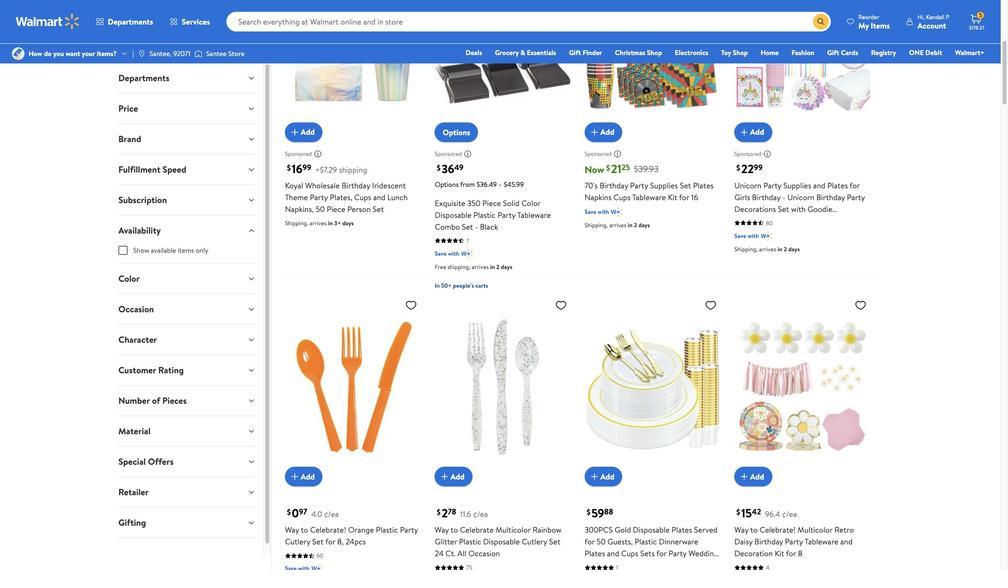 Task type: describe. For each thing, give the bounding box(es) containing it.
1 horizontal spatial shipping, arrives in 2 days
[[735, 245, 800, 253]]

celebrate! for 15
[[760, 525, 796, 536]]

birthday up decorations
[[752, 192, 781, 203]]

88
[[604, 507, 613, 518]]

person
[[347, 204, 371, 214]]

for inside $ 0 97 4.0 ¢/ea way to celebrate! orange plastic party cutlery set for 8, 24pcs
[[325, 537, 335, 548]]

59
[[592, 505, 604, 522]]

add to cart image for 'way to celebrate multicolor rainbow glitter plastic disposable cutlery set 24 ct. all occasion' 'image'
[[439, 471, 451, 483]]

add button up 88
[[585, 467, 622, 487]]

0 horizontal spatial walmart plus image
[[311, 564, 323, 571]]

$39.93
[[634, 163, 659, 175]]

solid
[[503, 198, 520, 209]]

sponsored for 36
[[435, 150, 462, 158]]

ad disclaimer and feedback image for 22
[[764, 150, 771, 158]]

5 $178.37
[[969, 11, 985, 31]]

to for 0
[[301, 525, 308, 536]]

–
[[498, 180, 502, 189]]

brand button
[[111, 124, 263, 154]]

set inside unicorn party supplies and plates for girls birthday - unicorn birthday party decorations set with goodie bags,unicorn ring,unicorn bracelet, xl table cloth for creating amazing unicorn theme party
[[778, 204, 789, 214]]

sponsored for $39.93
[[585, 150, 612, 158]]

21
[[611, 160, 622, 177]]

christmas
[[615, 48, 645, 58]]

debit
[[926, 48, 942, 58]]

days inside $ 16 99 +$7.29 shipping koyal wholesale birthday iridescent theme party plates, cups and lunch napkins, 50 piece person set shipping, arrives in 3+ days
[[342, 219, 354, 227]]

disposable inside exquisite 350 piece solid color disposable plastic party tableware combo set - black
[[435, 210, 472, 220]]

color inside dropdown button
[[118, 273, 140, 285]]

2 horizontal spatial walmart plus image
[[611, 207, 623, 217]]

carts
[[475, 281, 488, 290]]

¢/ea for 15
[[782, 509, 797, 520]]

subscription
[[118, 194, 167, 206]]

services
[[182, 16, 210, 27]]

add to cart image for $39.93
[[589, 126, 600, 138]]

2 vertical spatial unicorn
[[735, 239, 762, 250]]

items
[[871, 20, 890, 31]]

options for options from $36.49 – $45.99
[[435, 180, 459, 189]]

p
[[946, 13, 950, 21]]

character tab
[[111, 325, 263, 355]]

daisy
[[735, 537, 753, 548]]

price tab
[[111, 94, 263, 124]]

99 for 16
[[303, 162, 311, 173]]

party inside $ 16 99 +$7.29 shipping koyal wholesale birthday iridescent theme party plates, cups and lunch napkins, 50 piece person set shipping, arrives in 3+ days
[[310, 192, 328, 203]]

1 vertical spatial departments button
[[111, 63, 263, 93]]

napkins
[[585, 192, 612, 203]]

fashion
[[792, 48, 815, 58]]

2 right shipping,
[[496, 263, 500, 271]]

0 vertical spatial departments button
[[88, 10, 162, 33]]

options for options
[[443, 127, 470, 138]]

with for the right walmart plus image
[[598, 208, 609, 216]]

¢/ea for 2
[[473, 509, 488, 520]]

gifting button
[[111, 508, 263, 538]]

set inside '$ 2 78 11.6 ¢/ea way to celebrate multicolor rainbow glitter plastic disposable cutlery set 24 ct. all occasion'
[[549, 537, 560, 548]]

and inside 300pcs gold disposable plates served for 50 guests, plastic dinnerware plates and cups sets for party wedding engagement baby shower holi
[[607, 549, 619, 559]]

cloth
[[754, 227, 773, 238]]

fashion link
[[787, 47, 819, 58]]

customer rating
[[118, 364, 184, 377]]

$ 22 99
[[736, 160, 763, 177]]

ad disclaimer and feedback image for +$7.29 shipping
[[314, 150, 322, 158]]

special offers tab
[[111, 447, 263, 477]]

tableware inside exquisite 350 piece solid color disposable plastic party tableware combo set - black
[[517, 210, 551, 220]]

Search search field
[[226, 12, 831, 32]]

birthday inside $ 16 99 +$7.29 shipping koyal wholesale birthday iridescent theme party plates, cups and lunch napkins, 50 piece person set shipping, arrives in 3+ days
[[342, 180, 370, 191]]

kendall
[[926, 13, 945, 21]]

decorations
[[735, 204, 776, 214]]

gifting tab
[[111, 508, 263, 538]]

8,
[[337, 537, 344, 548]]

arrives inside $ 16 99 +$7.29 shipping koyal wholesale birthday iridescent theme party plates, cups and lunch napkins, 50 piece person set shipping, arrives in 3+ days
[[310, 219, 327, 227]]

number of pieces
[[118, 395, 187, 407]]

guests,
[[608, 537, 633, 548]]

in
[[435, 281, 440, 290]]

material button
[[111, 416, 263, 447]]

for inside the $ 15 42 96.4 ¢/ea way to celebrate! multicolor retro daisy birthday party tableware and decoration kit for 8
[[786, 549, 796, 559]]

party inside the $ 15 42 96.4 ¢/ea way to celebrate! multicolor retro daisy birthday party tableware and decoration kit for 8
[[785, 537, 803, 548]]

glitter
[[435, 537, 457, 548]]

reorder
[[859, 13, 879, 21]]

sponsored for 22
[[735, 150, 762, 158]]

$ for way to celebrate multicolor rainbow glitter plastic disposable cutlery set 24 ct. all occasion
[[437, 507, 441, 518]]

gifting
[[118, 517, 146, 529]]

with inside unicorn party supplies and plates for girls birthday - unicorn birthday party decorations set with goodie bags,unicorn ring,unicorn bracelet, xl table cloth for creating amazing unicorn theme party
[[791, 204, 806, 214]]

dinnerware
[[659, 537, 698, 548]]

do
[[44, 49, 52, 59]]

retro
[[835, 525, 854, 536]]

exquisite 350 piece solid color disposable plastic party tableware combo set - black
[[435, 198, 551, 232]]

for inside the now $ 21 25 $39.93 70's birthday party supplies set plates napkins cups tableware kit for 16
[[679, 192, 689, 203]]

2 down the now $ 21 25 $39.93 70's birthday party supplies set plates napkins cups tableware kit for 16 in the top of the page
[[634, 221, 637, 229]]

add button up now on the top of the page
[[585, 122, 622, 142]]

$ 2 78 11.6 ¢/ea way to celebrate multicolor rainbow glitter plastic disposable cutlery set 24 ct. all occasion
[[435, 505, 562, 559]]

hi,
[[918, 13, 925, 21]]

color tab
[[111, 264, 263, 294]]

theme inside unicorn party supplies and plates for girls birthday - unicorn birthday party decorations set with goodie bags,unicorn ring,unicorn bracelet, xl table cloth for creating amazing unicorn theme party
[[763, 239, 786, 250]]

search icon image
[[817, 18, 825, 26]]

christmas shop link
[[611, 47, 667, 58]]

cards
[[841, 48, 858, 58]]

add button up 97
[[285, 467, 323, 487]]

with for walmart plus icon
[[748, 232, 759, 240]]

cutlery inside '$ 2 78 11.6 ¢/ea way to celebrate multicolor rainbow glitter plastic disposable cutlery set 24 ct. all occasion'
[[522, 537, 547, 548]]

3+
[[334, 219, 341, 227]]

options from $36.49 – $45.99
[[435, 180, 524, 189]]

arrives up carts
[[472, 263, 489, 271]]

2 down creating
[[784, 245, 787, 253]]

50+
[[441, 281, 452, 290]]

santee, 92071
[[150, 49, 190, 59]]

add to cart image for +$7.29 shipping
[[289, 126, 301, 138]]

save with for walmart plus image to the middle
[[435, 249, 459, 258]]

exquisite
[[435, 198, 465, 209]]

departments tab
[[111, 63, 263, 93]]

plates inside unicorn party supplies and plates for girls birthday - unicorn birthday party decorations set with goodie bags,unicorn ring,unicorn bracelet, xl table cloth for creating amazing unicorn theme party
[[827, 180, 848, 191]]

in down the now $ 21 25 $39.93 70's birthday party supplies set plates napkins cups tableware kit for 16 in the top of the page
[[628, 221, 633, 229]]

gift cards link
[[823, 47, 863, 58]]

essentials
[[527, 48, 556, 58]]

save with for walmart plus icon
[[735, 232, 759, 240]]

served
[[694, 525, 718, 536]]

plastic inside '$ 2 78 11.6 ¢/ea way to celebrate multicolor rainbow glitter plastic disposable cutlery set 24 ct. all occasion'
[[459, 537, 481, 548]]

show available items only
[[133, 246, 208, 255]]

bags,unicorn
[[735, 215, 779, 226]]

$ 15 42 96.4 ¢/ea way to celebrate! multicolor retro daisy birthday party tableware and decoration kit for 8
[[735, 505, 854, 559]]

gift for gift cards
[[827, 48, 839, 58]]

disposable inside '$ 2 78 11.6 ¢/ea way to celebrate multicolor rainbow glitter plastic disposable cutlery set 24 ct. all occasion'
[[483, 537, 520, 548]]

want
[[66, 49, 80, 59]]

70's birthday party supplies set plates napkins cups tableware kit for 16 image
[[585, 0, 721, 134]]

0 vertical spatial shipping, arrives in 2 days
[[585, 221, 650, 229]]

cups for 99
[[354, 192, 371, 203]]

plastic inside $ 0 97 4.0 ¢/ea way to celebrate! orange plastic party cutlery set for 8, 24pcs
[[376, 525, 398, 536]]

occasion tab
[[111, 294, 263, 324]]

to for 15
[[750, 525, 758, 536]]

santee store
[[206, 49, 245, 59]]

orange
[[348, 525, 374, 536]]

96.4
[[765, 509, 780, 520]]

availability
[[118, 224, 161, 237]]

300pcs gold disposable plates served for 50 guests, plastic dinnerware plates and cups sets for party wedding engagement baby shower holi
[[585, 525, 719, 571]]

party up decorations
[[764, 180, 782, 191]]

koyal
[[285, 180, 303, 191]]

2 horizontal spatial shipping,
[[735, 245, 758, 253]]

$ for 36
[[437, 162, 441, 173]]

42
[[752, 507, 761, 518]]

add for add button on top of 42
[[750, 472, 764, 482]]

electronics
[[675, 48, 708, 58]]

|
[[132, 49, 134, 59]]

set inside exquisite 350 piece solid color disposable plastic party tableware combo set - black
[[462, 221, 473, 232]]

 image for santee store
[[194, 49, 202, 59]]

speed
[[163, 163, 186, 176]]

grocery & essentials link
[[491, 47, 561, 58]]

exquisite 350 piece solid color disposable plastic party tableware combo set - black image
[[435, 0, 571, 134]]

your
[[82, 49, 95, 59]]

material tab
[[111, 416, 263, 447]]

16 inside $ 16 99 +$7.29 shipping koyal wholesale birthday iridescent theme party plates, cups and lunch napkins, 50 piece person set shipping, arrives in 3+ days
[[292, 160, 303, 177]]

koyal wholesale birthday iridescent theme party plates, cups and lunch napkins, 50 piece person set image
[[285, 0, 421, 134]]

set inside $ 0 97 4.0 ¢/ea way to celebrate! orange plastic party cutlery set for 8, 24pcs
[[312, 537, 324, 548]]

and inside the $ 15 42 96.4 ¢/ea way to celebrate! multicolor retro daisy birthday party tableware and decoration kit for 8
[[840, 537, 853, 548]]

save with for the right walmart plus image
[[585, 208, 609, 216]]

$ 16 99 +$7.29 shipping koyal wholesale birthday iridescent theme party plates, cups and lunch napkins, 50 piece person set shipping, arrives in 3+ days
[[285, 160, 408, 227]]

$ for 59
[[587, 507, 591, 518]]

add for add button above 88
[[600, 472, 614, 482]]

items
[[178, 246, 194, 255]]

deals link
[[461, 47, 487, 58]]

party down creating
[[788, 239, 806, 250]]

you
[[53, 49, 64, 59]]

add button up "+$7.29" on the left of page
[[285, 122, 323, 142]]

ad disclaimer and feedback image for 36
[[464, 150, 472, 158]]

piece inside exquisite 350 piece solid color disposable plastic party tableware combo set - black
[[482, 198, 501, 209]]

hi, kendall p account
[[918, 13, 950, 31]]

lunch
[[387, 192, 408, 203]]

set inside $ 16 99 +$7.29 shipping koyal wholesale birthday iridescent theme party plates, cups and lunch napkins, 50 piece person set shipping, arrives in 3+ days
[[373, 204, 384, 214]]

one
[[909, 48, 924, 58]]

pieces
[[162, 395, 187, 407]]

available
[[151, 246, 176, 255]]

registry link
[[867, 47, 901, 58]]

finder
[[583, 48, 602, 58]]

christmas shop
[[615, 48, 662, 58]]

now
[[585, 163, 604, 176]]

party inside 300pcs gold disposable plates served for 50 guests, plastic dinnerware plates and cups sets for party wedding engagement baby shower holi
[[669, 549, 687, 559]]

in down ring,unicorn
[[778, 245, 782, 253]]

items?
[[97, 49, 117, 59]]

santee
[[206, 49, 227, 59]]



Task type: locate. For each thing, give the bounding box(es) containing it.
baby
[[630, 560, 646, 571]]

plastic down celebrate
[[459, 537, 481, 548]]

character button
[[111, 325, 263, 355]]

$
[[287, 162, 291, 173], [437, 162, 441, 173], [606, 162, 610, 173], [736, 162, 740, 173], [287, 507, 291, 518], [437, 507, 441, 518], [587, 507, 591, 518], [736, 507, 740, 518]]

1 horizontal spatial 50
[[597, 537, 606, 548]]

$ inside the now $ 21 25 $39.93 70's birthday party supplies set plates napkins cups tableware kit for 16
[[606, 162, 610, 173]]

1 vertical spatial 16
[[691, 192, 698, 203]]

0 vertical spatial kit
[[668, 192, 678, 203]]

1 vertical spatial walmart plus image
[[461, 249, 473, 259]]

0 horizontal spatial occasion
[[118, 303, 154, 316]]

ad disclaimer and feedback image
[[314, 150, 322, 158], [464, 150, 472, 158]]

add button up $ 22 99
[[735, 122, 772, 142]]

2 ad disclaimer and feedback image from the left
[[464, 150, 472, 158]]

way to celebrate! orange plastic party cutlery set for 8, 24pcs image
[[285, 295, 421, 479]]

ring,unicorn
[[781, 215, 825, 226]]

16 up the koyal
[[292, 160, 303, 177]]

1 horizontal spatial kit
[[775, 549, 784, 559]]

subscription tab
[[111, 185, 263, 215]]

tableware down $39.93
[[632, 192, 666, 203]]

4 sponsored from the left
[[735, 150, 762, 158]]

theme down cloth
[[763, 239, 786, 250]]

party down $39.93
[[630, 180, 648, 191]]

0 vertical spatial unicorn
[[735, 180, 762, 191]]

piece
[[482, 198, 501, 209], [327, 204, 345, 214]]

0 vertical spatial -
[[783, 192, 786, 203]]

2 vertical spatial walmart plus image
[[311, 564, 323, 571]]

tableware inside the now $ 21 25 $39.93 70's birthday party supplies set plates napkins cups tableware kit for 16
[[632, 192, 666, 203]]

0 vertical spatial color
[[522, 198, 541, 209]]

gift left cards
[[827, 48, 839, 58]]

1 horizontal spatial piece
[[482, 198, 501, 209]]

way for 0
[[285, 525, 299, 536]]

300pcs
[[585, 525, 613, 536]]

free
[[435, 263, 446, 271]]

special offers
[[118, 456, 174, 468]]

tableware for $
[[632, 192, 666, 203]]

0 horizontal spatial piece
[[327, 204, 345, 214]]

for
[[850, 180, 860, 191], [679, 192, 689, 203], [775, 227, 785, 238], [325, 537, 335, 548], [585, 537, 595, 548], [657, 549, 667, 559], [786, 549, 796, 559]]

1 vertical spatial occasion
[[468, 549, 500, 559]]

2 vertical spatial save with
[[435, 249, 459, 258]]

home link
[[756, 47, 783, 58]]

now $ 21 25 $39.93 70's birthday party supplies set plates napkins cups tableware kit for 16
[[585, 160, 714, 203]]

occasion inside '$ 2 78 11.6 ¢/ea way to celebrate multicolor rainbow glitter plastic disposable cutlery set 24 ct. all occasion'
[[468, 549, 500, 559]]

one debit
[[909, 48, 942, 58]]

$ inside $ 16 99 +$7.29 shipping koyal wholesale birthday iridescent theme party plates, cups and lunch napkins, 50 piece person set shipping, arrives in 3+ days
[[287, 162, 291, 173]]

with up ring,unicorn
[[791, 204, 806, 214]]

$ left 0
[[287, 507, 291, 518]]

birthday inside the now $ 21 25 $39.93 70's birthday party supplies set plates napkins cups tableware kit for 16
[[600, 180, 628, 191]]

add for add button on top of 78
[[451, 472, 465, 482]]

2 horizontal spatial disposable
[[633, 525, 670, 536]]

celebrate! for 0
[[310, 525, 346, 536]]

1 vertical spatial color
[[118, 273, 140, 285]]

1 supplies from the left
[[650, 180, 678, 191]]

save for the right walmart plus image
[[585, 208, 597, 216]]

with for walmart plus image to the middle
[[448, 249, 459, 258]]

50 inside $ 16 99 +$7.29 shipping koyal wholesale birthday iridescent theme party plates, cups and lunch napkins, 50 piece person set shipping, arrives in 3+ days
[[316, 204, 325, 214]]

$ inside $ 0 97 4.0 ¢/ea way to celebrate! orange plastic party cutlery set for 8, 24pcs
[[287, 507, 291, 518]]

to up daisy
[[750, 525, 758, 536]]

0 horizontal spatial celebrate!
[[310, 525, 346, 536]]

0 horizontal spatial supplies
[[650, 180, 678, 191]]

1 vertical spatial theme
[[763, 239, 786, 250]]

0 horizontal spatial shipping,
[[285, 219, 308, 227]]

0 horizontal spatial shipping, arrives in 2 days
[[585, 221, 650, 229]]

price button
[[111, 94, 263, 124]]

0 horizontal spatial color
[[118, 273, 140, 285]]

 image for santee, 92071
[[138, 50, 146, 58]]

piece inside $ 16 99 +$7.29 shipping koyal wholesale birthday iridescent theme party plates, cups and lunch napkins, 50 piece person set shipping, arrives in 3+ days
[[327, 204, 345, 214]]

availability tab
[[111, 216, 263, 246]]

cups up the person
[[354, 192, 371, 203]]

ad disclaimer and feedback image
[[614, 150, 622, 158], [764, 150, 771, 158]]

cups inside $ 16 99 +$7.29 shipping koyal wholesale birthday iridescent theme party plates, cups and lunch napkins, 50 piece person set shipping, arrives in 3+ days
[[354, 192, 371, 203]]

tableware down the solid on the top of the page
[[517, 210, 551, 220]]

1 add to cart image from the left
[[289, 471, 301, 483]]

2 left the 11.6
[[442, 505, 448, 522]]

0 vertical spatial save with
[[585, 208, 609, 216]]

add button up 78
[[435, 467, 473, 487]]

1 horizontal spatial disposable
[[483, 537, 520, 548]]

engagement
[[585, 560, 628, 571]]

add to favorites list, way to celebrate! multicolor retro daisy birthday party tableware and decoration kit for 8 image
[[855, 299, 867, 311]]

2 add to cart image from the left
[[439, 471, 451, 483]]

theme down the koyal
[[285, 192, 308, 203]]

add button up 42
[[735, 467, 772, 487]]

walmart plus image
[[761, 231, 773, 241]]

0 horizontal spatial save with
[[435, 249, 459, 258]]

0 vertical spatial disposable
[[435, 210, 472, 220]]

iridescent
[[372, 180, 406, 191]]

0 horizontal spatial -
[[475, 221, 478, 232]]

and inside $ 16 99 +$7.29 shipping koyal wholesale birthday iridescent theme party plates, cups and lunch napkins, 50 piece person set shipping, arrives in 3+ days
[[373, 192, 386, 203]]

unicorn party supplies and plates for girls birthday - unicorn birthday party decorations set with goodie bags,unicorn ring,unicorn bracelet, xl table cloth for creating amazing unicorn theme party image
[[735, 0, 871, 134]]

of
[[152, 395, 160, 407]]

1 horizontal spatial theme
[[763, 239, 786, 250]]

1 horizontal spatial shop
[[733, 48, 748, 58]]

$178.37
[[969, 24, 985, 31]]

kit inside the $ 15 42 96.4 ¢/ea way to celebrate! multicolor retro daisy birthday party tableware and decoration kit for 8
[[775, 549, 784, 559]]

1 vertical spatial -
[[475, 221, 478, 232]]

2 vertical spatial disposable
[[483, 537, 520, 548]]

0 horizontal spatial 99
[[303, 162, 311, 173]]

add
[[301, 127, 315, 138], [600, 127, 614, 138], [750, 127, 764, 138], [301, 472, 315, 482], [451, 472, 465, 482], [600, 472, 614, 482], [750, 472, 764, 482]]

color inside exquisite 350 piece solid color disposable plastic party tableware combo set - black
[[522, 198, 541, 209]]

save down the napkins
[[585, 208, 597, 216]]

1 horizontal spatial 16
[[691, 192, 698, 203]]

1 horizontal spatial save
[[585, 208, 597, 216]]

supplies inside unicorn party supplies and plates for girls birthday - unicorn birthday party decorations set with goodie bags,unicorn ring,unicorn bracelet, xl table cloth for creating amazing unicorn theme party
[[783, 180, 811, 191]]

customer
[[118, 364, 156, 377]]

multicolor for 2
[[496, 525, 531, 536]]

arrives down walmart plus icon
[[759, 245, 776, 253]]

show
[[133, 246, 149, 255]]

1 horizontal spatial celebrate!
[[760, 525, 796, 536]]

save for walmart plus icon
[[735, 232, 746, 240]]

way to celebrate multicolor rainbow glitter plastic disposable cutlery set 24 ct. all occasion image
[[435, 295, 571, 479]]

 image for how do you want your items?
[[12, 47, 25, 60]]

customer rating tab
[[111, 355, 263, 385]]

sponsored up 36
[[435, 150, 462, 158]]

1 horizontal spatial add to cart image
[[439, 471, 451, 483]]

gift for gift finder
[[569, 48, 581, 58]]

plates,
[[330, 192, 352, 203]]

shipping, down table
[[735, 245, 758, 253]]

2 supplies from the left
[[783, 180, 811, 191]]

with down the napkins
[[598, 208, 609, 216]]

how do you want your items?
[[29, 49, 117, 59]]

- left the black
[[475, 221, 478, 232]]

ad disclaimer and feedback image for $39.93
[[614, 150, 622, 158]]

add to favorites list, way to celebrate! orange plastic party cutlery set for 8, 24pcs image
[[405, 299, 417, 311]]

1 horizontal spatial to
[[451, 525, 458, 536]]

fulfillment speed
[[118, 163, 186, 176]]

add to cart image for 22
[[738, 126, 750, 138]]

0 horizontal spatial tableware
[[517, 210, 551, 220]]

3 way from the left
[[735, 525, 749, 536]]

sponsored for +$7.29 shipping
[[285, 150, 312, 158]]

2 inside '$ 2 78 11.6 ¢/ea way to celebrate multicolor rainbow glitter plastic disposable cutlery set 24 ct. all occasion'
[[442, 505, 448, 522]]

1 99 from the left
[[303, 162, 311, 173]]

shipping,
[[448, 263, 470, 271]]

wholesale
[[305, 180, 340, 191]]

add for add button on top of "+$7.29" on the left of page
[[301, 127, 315, 138]]

party inside $ 0 97 4.0 ¢/ea way to celebrate! orange plastic party cutlery set for 8, 24pcs
[[400, 525, 418, 536]]

1 horizontal spatial shipping,
[[585, 221, 608, 229]]

table
[[735, 227, 752, 238]]

2 horizontal spatial  image
[[194, 49, 202, 59]]

2 multicolor from the left
[[798, 525, 833, 536]]

1 cutlery from the left
[[285, 537, 310, 548]]

2 celebrate! from the left
[[760, 525, 796, 536]]

$ left 15
[[736, 507, 740, 518]]

departments button
[[88, 10, 162, 33], [111, 63, 263, 93]]

registry
[[871, 48, 896, 58]]

celebrate
[[460, 525, 494, 536]]

0 horizontal spatial 50
[[316, 204, 325, 214]]

toy
[[721, 48, 731, 58]]

arrives left '3+'
[[310, 219, 327, 227]]

birthday up goodie
[[816, 192, 845, 203]]

all
[[457, 549, 466, 559]]

add to cart image
[[289, 471, 301, 483], [439, 471, 451, 483]]

disposable inside 300pcs gold disposable plates served for 50 guests, plastic dinnerware plates and cups sets for party wedding engagement baby shower holi
[[633, 525, 670, 536]]

plastic
[[473, 210, 496, 220], [376, 525, 398, 536], [459, 537, 481, 548], [635, 537, 657, 548]]

1 vertical spatial tableware
[[517, 210, 551, 220]]

1 sponsored from the left
[[285, 150, 312, 158]]

save with down bags,unicorn
[[735, 232, 759, 240]]

add to cart image for way to celebrate! orange plastic party cutlery set for 8, 24pcs image
[[289, 471, 301, 483]]

occasion inside dropdown button
[[118, 303, 154, 316]]

3 to from the left
[[750, 525, 758, 536]]

97
[[299, 507, 307, 518]]

0 horizontal spatial way
[[285, 525, 299, 536]]

2 cutlery from the left
[[522, 537, 547, 548]]

1 horizontal spatial cutlery
[[522, 537, 547, 548]]

4.0
[[311, 509, 322, 520]]

2 horizontal spatial way
[[735, 525, 749, 536]]

$ up the koyal
[[287, 162, 291, 173]]

¢/ea
[[324, 509, 339, 520], [473, 509, 488, 520], [782, 509, 797, 520]]

tableware for 15
[[805, 537, 839, 548]]

2 to from the left
[[451, 525, 458, 536]]

50 down 300pcs at the bottom
[[597, 537, 606, 548]]

shipping, down the napkins
[[585, 221, 608, 229]]

2 sponsored from the left
[[435, 150, 462, 158]]

and down retro
[[840, 537, 853, 548]]

supplies inside the now $ 21 25 $39.93 70's birthday party supplies set plates napkins cups tableware kit for 16
[[650, 180, 678, 191]]

character
[[118, 334, 157, 346]]

99 inside $ 22 99
[[754, 162, 763, 173]]

3 sponsored from the left
[[585, 150, 612, 158]]

2 ¢/ea from the left
[[473, 509, 488, 520]]

1 to from the left
[[301, 525, 308, 536]]

subscription button
[[111, 185, 263, 215]]

customer rating button
[[111, 355, 263, 385]]

way inside the $ 15 42 96.4 ¢/ea way to celebrate! multicolor retro daisy birthday party tableware and decoration kit for 8
[[735, 525, 749, 536]]

arrives down the napkins
[[609, 221, 626, 229]]

unicorn down table
[[735, 239, 762, 250]]

$ left 59
[[587, 507, 591, 518]]

fulfillment speed tab
[[111, 155, 263, 185]]

shipping, down napkins,
[[285, 219, 308, 227]]

in inside $ 16 99 +$7.29 shipping koyal wholesale birthday iridescent theme party plates, cups and lunch napkins, 50 piece person set shipping, arrives in 3+ days
[[328, 219, 333, 227]]

party down wholesale on the top
[[310, 192, 328, 203]]

party down the solid on the top of the page
[[498, 210, 516, 220]]

2 way from the left
[[435, 525, 449, 536]]

49
[[454, 162, 464, 173]]

toy shop
[[721, 48, 748, 58]]

0 horizontal spatial multicolor
[[496, 525, 531, 536]]

way down 0
[[285, 525, 299, 536]]

rating
[[158, 364, 184, 377]]

1 gift from the left
[[569, 48, 581, 58]]

99 up decorations
[[754, 162, 763, 173]]

1 ad disclaimer and feedback image from the left
[[614, 150, 622, 158]]

napkins,
[[285, 204, 314, 214]]

departments
[[108, 16, 153, 27], [118, 72, 169, 84]]

party up 8
[[785, 537, 803, 548]]

1 vertical spatial save
[[735, 232, 746, 240]]

way up daisy
[[735, 525, 749, 536]]

0 horizontal spatial ad disclaimer and feedback image
[[614, 150, 622, 158]]

0 horizontal spatial save
[[435, 249, 447, 258]]

300pcs gold disposable plates served for 50 guests, plastic dinnerware plates and cups sets for party wedding engagement baby shower holiday thanksgiving halloween christmas new year image
[[585, 295, 721, 479]]

shop right christmas
[[647, 48, 662, 58]]

cups inside 300pcs gold disposable plates served for 50 guests, plastic dinnerware plates and cups sets for party wedding engagement baby shower holi
[[621, 549, 638, 559]]

- inside unicorn party supplies and plates for girls birthday - unicorn birthday party decorations set with goodie bags,unicorn ring,unicorn bracelet, xl table cloth for creating amazing unicorn theme party
[[783, 192, 786, 203]]

unicorn up girls
[[735, 180, 762, 191]]

0 horizontal spatial gift
[[569, 48, 581, 58]]

1 horizontal spatial multicolor
[[798, 525, 833, 536]]

brand tab
[[111, 124, 263, 154]]

walmart plus image down 7
[[461, 249, 473, 259]]

way for 15
[[735, 525, 749, 536]]

theme inside $ 16 99 +$7.29 shipping koyal wholesale birthday iridescent theme party plates, cups and lunch napkins, 50 piece person set shipping, arrives in 3+ days
[[285, 192, 308, 203]]

options up 49
[[443, 127, 470, 138]]

way for 2
[[435, 525, 449, 536]]

number of pieces button
[[111, 386, 263, 416]]

bracelet,
[[827, 215, 858, 226]]

departments inside tab
[[118, 72, 169, 84]]

shop for toy shop
[[733, 48, 748, 58]]

1 horizontal spatial ¢/ea
[[473, 509, 488, 520]]

$ inside $ 22 99
[[736, 162, 740, 173]]

cups for 21
[[614, 192, 631, 203]]

 image right the 92071
[[194, 49, 202, 59]]

cutlery down 0
[[285, 537, 310, 548]]

party inside exquisite 350 piece solid color disposable plastic party tableware combo set - black
[[498, 210, 516, 220]]

0 horizontal spatial add to cart image
[[289, 471, 301, 483]]

shop right 'toy'
[[733, 48, 748, 58]]

0 horizontal spatial kit
[[668, 192, 678, 203]]

add to favorites list, 300pcs gold disposable plates served for 50 guests, plastic dinnerware plates and cups sets for party wedding engagement baby shower holiday thanksgiving halloween christmas new year image
[[705, 299, 717, 311]]

shower
[[648, 560, 673, 571]]

¢/ea inside $ 0 97 4.0 ¢/ea way to celebrate! orange plastic party cutlery set for 8, 24pcs
[[324, 509, 339, 520]]

$ inside $ 59 88
[[587, 507, 591, 518]]

birthday up decoration
[[755, 537, 783, 548]]

2 shop from the left
[[733, 48, 748, 58]]

3 ¢/ea from the left
[[782, 509, 797, 520]]

departments button up |
[[88, 10, 162, 33]]

ad disclaimer and feedback image down options link
[[464, 150, 472, 158]]

and down iridescent
[[373, 192, 386, 203]]

24pcs
[[346, 537, 366, 548]]

1 shop from the left
[[647, 48, 662, 58]]

walmart plus image
[[611, 207, 623, 217], [461, 249, 473, 259], [311, 564, 323, 571]]

way inside $ 0 97 4.0 ¢/ea way to celebrate! orange plastic party cutlery set for 8, 24pcs
[[285, 525, 299, 536]]

1 celebrate! from the left
[[310, 525, 346, 536]]

shop for christmas shop
[[647, 48, 662, 58]]

departments up |
[[108, 16, 153, 27]]

1 vertical spatial kit
[[775, 549, 784, 559]]

¢/ea right 4.0
[[324, 509, 339, 520]]

gift
[[569, 48, 581, 58], [827, 48, 839, 58]]

50 inside 300pcs gold disposable plates served for 50 guests, plastic dinnerware plates and cups sets for party wedding engagement baby shower holi
[[597, 537, 606, 548]]

-
[[783, 192, 786, 203], [475, 221, 478, 232]]

0 vertical spatial tableware
[[632, 192, 666, 203]]

save up free
[[435, 249, 447, 258]]

gift finder link
[[565, 47, 607, 58]]

number of pieces tab
[[111, 386, 263, 416]]

2 horizontal spatial tableware
[[805, 537, 839, 548]]

add for add button on top of now on the top of the page
[[600, 127, 614, 138]]

add to cart image
[[289, 126, 301, 138], [589, 126, 600, 138], [738, 126, 750, 138], [589, 471, 600, 483], [738, 471, 750, 483]]

way up glitter
[[435, 525, 449, 536]]

60
[[316, 552, 323, 560]]

to inside the $ 15 42 96.4 ¢/ea way to celebrate! multicolor retro daisy birthday party tableware and decoration kit for 8
[[750, 525, 758, 536]]

gift left finder
[[569, 48, 581, 58]]

from
[[460, 180, 475, 189]]

birthday down shipping
[[342, 180, 370, 191]]

celebrate!
[[310, 525, 346, 536], [760, 525, 796, 536]]

1 vertical spatial shipping, arrives in 2 days
[[735, 245, 800, 253]]

one debit link
[[905, 47, 947, 58]]

shipping, inside $ 16 99 +$7.29 shipping koyal wholesale birthday iridescent theme party plates, cups and lunch napkins, 50 piece person set shipping, arrives in 3+ days
[[285, 219, 308, 227]]

1 ad disclaimer and feedback image from the left
[[314, 150, 322, 158]]

36
[[442, 160, 454, 177]]

save down bags,unicorn
[[735, 232, 746, 240]]

disposable down exquisite at the top left of page
[[435, 210, 472, 220]]

2 horizontal spatial save with
[[735, 232, 759, 240]]

1 vertical spatial options
[[435, 180, 459, 189]]

0 horizontal spatial theme
[[285, 192, 308, 203]]

services button
[[162, 10, 218, 33]]

$ inside $ 36 49
[[437, 162, 441, 173]]

0 vertical spatial occasion
[[118, 303, 154, 316]]

cups up baby
[[621, 549, 638, 559]]

celebrate! inside the $ 15 42 96.4 ¢/ea way to celebrate! multicolor retro daisy birthday party tableware and decoration kit for 8
[[760, 525, 796, 536]]

1 way from the left
[[285, 525, 299, 536]]

¢/ea for 0
[[324, 509, 339, 520]]

birthday down 21
[[600, 180, 628, 191]]

0 vertical spatial 50
[[316, 204, 325, 214]]

xl
[[859, 215, 868, 226]]

1 horizontal spatial  image
[[138, 50, 146, 58]]

occasion
[[118, 303, 154, 316], [468, 549, 500, 559]]

$ for way to celebrate! multicolor retro daisy birthday party tableware and decoration kit for 8
[[736, 507, 740, 518]]

in left '3+'
[[328, 219, 333, 227]]

and up engagement
[[607, 549, 619, 559]]

to for 2
[[451, 525, 458, 536]]

add button
[[285, 122, 323, 142], [585, 122, 622, 142], [735, 122, 772, 142], [285, 467, 323, 487], [435, 467, 473, 487], [585, 467, 622, 487], [735, 467, 772, 487]]

1 horizontal spatial ad disclaimer and feedback image
[[464, 150, 472, 158]]

cups inside the now $ 21 25 $39.93 70's birthday party supplies set plates napkins cups tableware kit for 16
[[614, 192, 631, 203]]

0 vertical spatial theme
[[285, 192, 308, 203]]

1 horizontal spatial way
[[435, 525, 449, 536]]

$ left 21
[[606, 162, 610, 173]]

plastic inside 300pcs gold disposable plates served for 50 guests, plastic dinnerware plates and cups sets for party wedding engagement baby shower holi
[[635, 537, 657, 548]]

kit inside the now $ 21 25 $39.93 70's birthday party supplies set plates napkins cups tableware kit for 16
[[668, 192, 678, 203]]

sponsored up 22
[[735, 150, 762, 158]]

0 horizontal spatial 16
[[292, 160, 303, 177]]

fulfillment
[[118, 163, 160, 176]]

$ left 78
[[437, 507, 441, 518]]

plastic inside exquisite 350 piece solid color disposable plastic party tableware combo set - black
[[473, 210, 496, 220]]

retailer tab
[[111, 478, 263, 508]]

cups for disposable
[[621, 549, 638, 559]]

0 vertical spatial 16
[[292, 160, 303, 177]]

1 vertical spatial save with
[[735, 232, 759, 240]]

party up the xl
[[847, 192, 865, 203]]

50
[[316, 204, 325, 214], [597, 537, 606, 548]]

in right shipping,
[[490, 263, 495, 271]]

add for add button over $ 22 99
[[750, 127, 764, 138]]

shipping
[[339, 164, 367, 175]]

0 vertical spatial save
[[585, 208, 597, 216]]

350
[[467, 198, 481, 209]]

1 horizontal spatial 99
[[754, 162, 763, 173]]

- inside exquisite 350 piece solid color disposable plastic party tableware combo set - black
[[475, 221, 478, 232]]

and inside unicorn party supplies and plates for girls birthday - unicorn birthday party decorations set with goodie bags,unicorn ring,unicorn bracelet, xl table cloth for creating amazing unicorn theme party
[[813, 180, 826, 191]]

sponsored
[[285, 150, 312, 158], [435, 150, 462, 158], [585, 150, 612, 158], [735, 150, 762, 158]]

1 multicolor from the left
[[496, 525, 531, 536]]

add to cart image up 78
[[439, 471, 451, 483]]

92071
[[173, 49, 190, 59]]

1 vertical spatial departments
[[118, 72, 169, 84]]

1 horizontal spatial walmart plus image
[[461, 249, 473, 259]]

shipping, arrives in 2 days down the napkins
[[585, 221, 650, 229]]

0 horizontal spatial ¢/ea
[[324, 509, 339, 520]]

11.6
[[460, 509, 471, 520]]

piece right 350
[[482, 198, 501, 209]]

plates inside the now $ 21 25 $39.93 70's birthday party supplies set plates napkins cups tableware kit for 16
[[693, 180, 714, 191]]

way to celebrate! multicolor retro daisy birthday party tableware and decoration kit for 8 image
[[735, 295, 871, 479]]

retailer button
[[111, 478, 263, 508]]

99
[[303, 162, 311, 173], [754, 162, 763, 173]]

party down dinnerware
[[669, 549, 687, 559]]

retailer
[[118, 486, 149, 499]]

multicolor for 15
[[798, 525, 833, 536]]

99 inside $ 16 99 +$7.29 shipping koyal wholesale birthday iridescent theme party plates, cups and lunch napkins, 50 piece person set shipping, arrives in 3+ days
[[303, 162, 311, 173]]

2 horizontal spatial to
[[750, 525, 758, 536]]

sponsored up now on the top of the page
[[585, 150, 612, 158]]

¢/ea right the 11.6
[[473, 509, 488, 520]]

2 vertical spatial save
[[435, 249, 447, 258]]

 image left how
[[12, 47, 25, 60]]

save for walmart plus image to the middle
[[435, 249, 447, 258]]

ad disclaimer and feedback image up "+$7.29" on the left of page
[[314, 150, 322, 158]]

amazing
[[818, 227, 847, 238]]

$ for koyal wholesale birthday iridescent theme party plates, cups and lunch napkins, 50 piece person set
[[287, 162, 291, 173]]

celebrate! inside $ 0 97 4.0 ¢/ea way to celebrate! orange plastic party cutlery set for 8, 24pcs
[[310, 525, 346, 536]]

celebrate! down 96.4
[[760, 525, 796, 536]]

to down 97
[[301, 525, 308, 536]]

99 for 22
[[754, 162, 763, 173]]

way
[[285, 525, 299, 536], [435, 525, 449, 536], [735, 525, 749, 536]]

 image
[[12, 47, 25, 60], [194, 49, 202, 59], [138, 50, 146, 58]]

walmart image
[[16, 14, 80, 30]]

party inside the now $ 21 25 $39.93 70's birthday party supplies set plates napkins cups tableware kit for 16
[[630, 180, 648, 191]]

cutlery inside $ 0 97 4.0 ¢/ea way to celebrate! orange plastic party cutlery set for 8, 24pcs
[[285, 537, 310, 548]]

material
[[118, 425, 151, 438]]

to inside $ 0 97 4.0 ¢/ea way to celebrate! orange plastic party cutlery set for 8, 24pcs
[[301, 525, 308, 536]]

2 gift from the left
[[827, 48, 839, 58]]

$ inside the $ 15 42 96.4 ¢/ea way to celebrate! multicolor retro daisy birthday party tableware and decoration kit for 8
[[736, 507, 740, 518]]

black
[[480, 221, 498, 232]]

occasion up character on the left of the page
[[118, 303, 154, 316]]

combo
[[435, 221, 460, 232]]

1 vertical spatial unicorn
[[787, 192, 815, 203]]

Walmart Site-Wide search field
[[226, 12, 831, 32]]

1 horizontal spatial -
[[783, 192, 786, 203]]

0 horizontal spatial shop
[[647, 48, 662, 58]]

Show available items only checkbox
[[118, 246, 127, 255]]

multicolor up 8
[[798, 525, 833, 536]]

cutlery down rainbow
[[522, 537, 547, 548]]

save with up free
[[435, 249, 459, 258]]

options down 36
[[435, 180, 459, 189]]

$ for 22
[[736, 162, 740, 173]]

0 horizontal spatial ad disclaimer and feedback image
[[314, 150, 322, 158]]

$ inside '$ 2 78 11.6 ¢/ea way to celebrate multicolor rainbow glitter plastic disposable cutlery set 24 ct. all occasion'
[[437, 507, 441, 518]]

cups right the napkins
[[614, 192, 631, 203]]

2 vertical spatial tableware
[[805, 537, 839, 548]]

16 inside the now $ 21 25 $39.93 70's birthday party supplies set plates napkins cups tableware kit for 16
[[691, 192, 698, 203]]

rainbow
[[533, 525, 562, 536]]

0 vertical spatial walmart plus image
[[611, 207, 623, 217]]

set inside the now $ 21 25 $39.93 70's birthday party supplies set plates napkins cups tableware kit for 16
[[680, 180, 691, 191]]

multicolor inside '$ 2 78 11.6 ¢/ea way to celebrate multicolor rainbow glitter plastic disposable cutlery set 24 ct. all occasion'
[[496, 525, 531, 536]]

plastic right orange
[[376, 525, 398, 536]]

0 vertical spatial departments
[[108, 16, 153, 27]]

sponsored up the koyal
[[285, 150, 312, 158]]

50 right napkins,
[[316, 204, 325, 214]]

¢/ea inside the $ 15 42 96.4 ¢/ea way to celebrate! multicolor retro daisy birthday party tableware and decoration kit for 8
[[782, 509, 797, 520]]

birthday inside the $ 15 42 96.4 ¢/ea way to celebrate! multicolor retro daisy birthday party tableware and decoration kit for 8
[[755, 537, 783, 548]]

1 vertical spatial 50
[[597, 537, 606, 548]]

add to favorites list, way to celebrate multicolor rainbow glitter plastic disposable cutlery set 24 ct. all occasion image
[[555, 299, 567, 311]]

1 ¢/ea from the left
[[324, 509, 339, 520]]

0 horizontal spatial  image
[[12, 47, 25, 60]]

1 horizontal spatial tableware
[[632, 192, 666, 203]]

supplies up goodie
[[783, 180, 811, 191]]

2 horizontal spatial save
[[735, 232, 746, 240]]

way inside '$ 2 78 11.6 ¢/ea way to celebrate multicolor rainbow glitter plastic disposable cutlery set 24 ct. all occasion'
[[435, 525, 449, 536]]

1 horizontal spatial save with
[[585, 208, 609, 216]]

1 horizontal spatial gift
[[827, 48, 839, 58]]

reorder my items
[[859, 13, 890, 31]]

to inside '$ 2 78 11.6 ¢/ea way to celebrate multicolor rainbow glitter plastic disposable cutlery set 24 ct. all occasion'
[[451, 525, 458, 536]]

save with
[[585, 208, 609, 216], [735, 232, 759, 240], [435, 249, 459, 258]]

multicolor left rainbow
[[496, 525, 531, 536]]

walmart plus image down the napkins
[[611, 207, 623, 217]]

2 ad disclaimer and feedback image from the left
[[764, 150, 771, 158]]

1 horizontal spatial supplies
[[783, 180, 811, 191]]

0 horizontal spatial to
[[301, 525, 308, 536]]

supplies down $39.93
[[650, 180, 678, 191]]

unicorn up goodie
[[787, 192, 815, 203]]

¢/ea inside '$ 2 78 11.6 ¢/ea way to celebrate multicolor rainbow glitter plastic disposable cutlery set 24 ct. all occasion'
[[473, 509, 488, 520]]

$ left 22
[[736, 162, 740, 173]]

- up ring,unicorn
[[783, 192, 786, 203]]

grocery
[[495, 48, 519, 58]]

2 99 from the left
[[754, 162, 763, 173]]

tableware inside the $ 15 42 96.4 ¢/ea way to celebrate! multicolor retro daisy birthday party tableware and decoration kit for 8
[[805, 537, 839, 548]]

add for add button over 97
[[301, 472, 315, 482]]

0 horizontal spatial cutlery
[[285, 537, 310, 548]]

multicolor inside the $ 15 42 96.4 ¢/ea way to celebrate! multicolor retro daisy birthday party tableware and decoration kit for 8
[[798, 525, 833, 536]]

2 horizontal spatial ¢/ea
[[782, 509, 797, 520]]



Task type: vqa. For each thing, say whether or not it's contained in the screenshot.
GLIPIZIDE to the right
no



